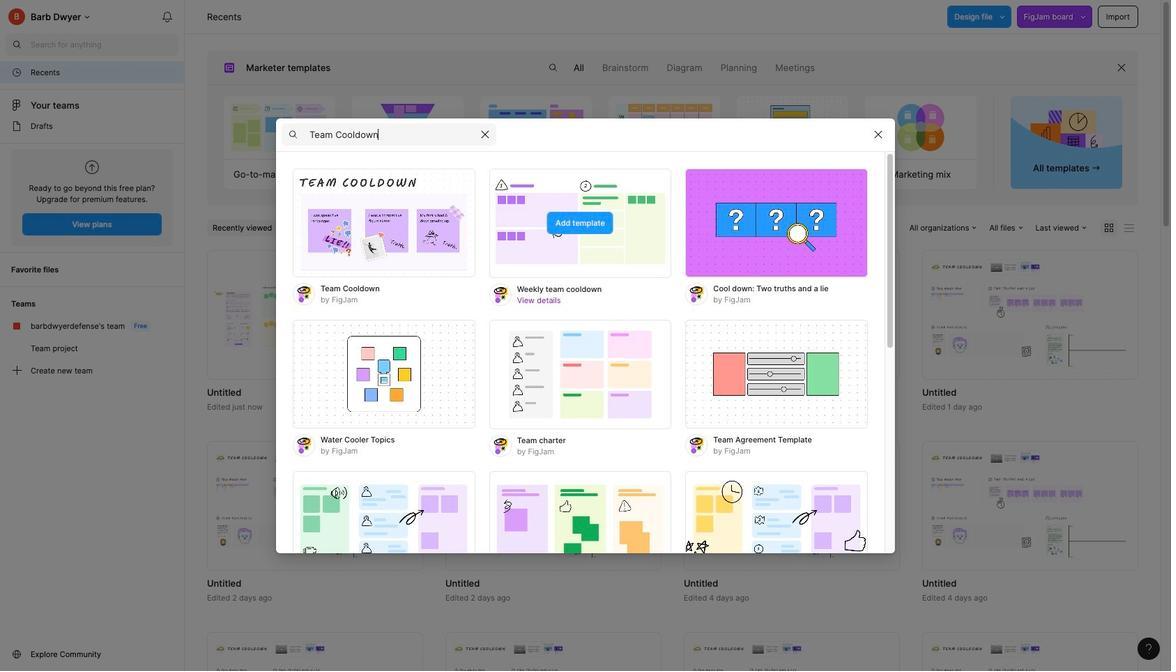 Task type: describe. For each thing, give the bounding box(es) containing it.
recent 16 image
[[11, 67, 22, 78]]

search 32 image
[[542, 57, 564, 79]]

creative brief template image
[[731, 96, 856, 159]]

bell 32 image
[[156, 6, 179, 28]]

page 16 image
[[11, 121, 22, 132]]

cool down: two truths and a lie image
[[686, 168, 868, 278]]

community 16 image
[[11, 649, 22, 661]]

marketing funnel image
[[353, 96, 464, 159]]

go-to-market (gtm) strategy image
[[224, 96, 335, 159]]

water cooler topics image
[[293, 320, 476, 429]]

team stand up image
[[489, 471, 672, 581]]

social media planner image
[[609, 96, 720, 159]]

team meeting agenda image
[[686, 471, 868, 581]]



Task type: vqa. For each thing, say whether or not it's contained in the screenshot.
Select zoom level image
no



Task type: locate. For each thing, give the bounding box(es) containing it.
team charter image
[[489, 320, 672, 429]]

team weekly image
[[293, 471, 476, 581]]

team cooldown image
[[293, 168, 476, 278]]

Search for anything text field
[[31, 39, 179, 50]]

Search templates text field
[[310, 126, 474, 143]]

search 32 image
[[6, 33, 28, 56]]

file thumbnail image
[[930, 259, 1132, 371], [214, 284, 416, 347], [453, 284, 655, 347], [691, 284, 894, 347], [214, 450, 416, 562], [453, 450, 655, 562], [691, 450, 894, 562], [930, 450, 1132, 562], [214, 642, 416, 672], [453, 642, 655, 672], [691, 642, 894, 672], [930, 642, 1132, 672]]

team agreement template image
[[686, 320, 868, 429]]

dialog
[[276, 118, 896, 672]]

see all all templates image
[[1031, 109, 1104, 157]]

marketing mix image
[[866, 96, 977, 159]]

weekly team cooldown image
[[489, 168, 672, 278]]

competitor analysis image
[[481, 96, 592, 159]]



